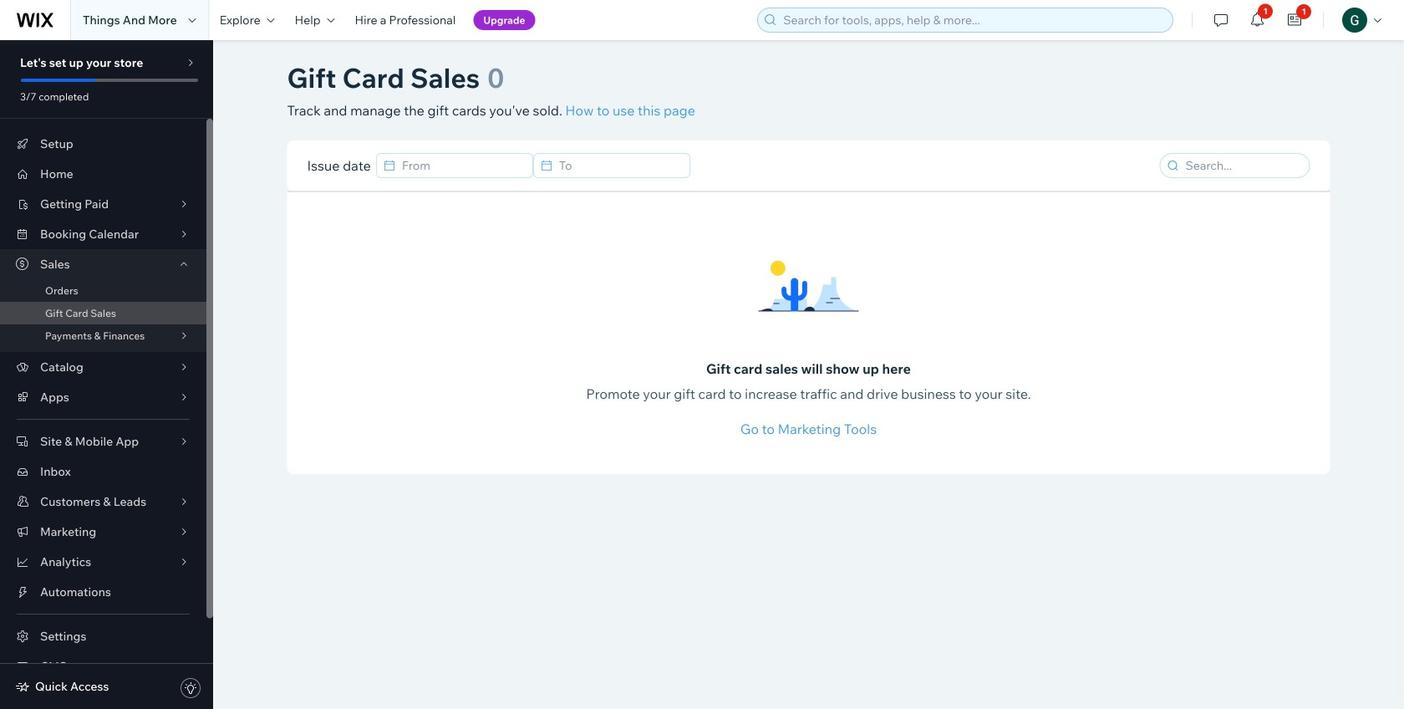 Task type: locate. For each thing, give the bounding box(es) containing it.
sidebar element
[[0, 40, 213, 709]]

Search for tools, apps, help & more... field
[[779, 8, 1168, 32]]



Task type: vqa. For each thing, say whether or not it's contained in the screenshot.
To field
yes



Task type: describe. For each thing, give the bounding box(es) containing it.
From field
[[397, 154, 528, 177]]

To field
[[554, 154, 685, 177]]

Search... field
[[1181, 154, 1305, 177]]



